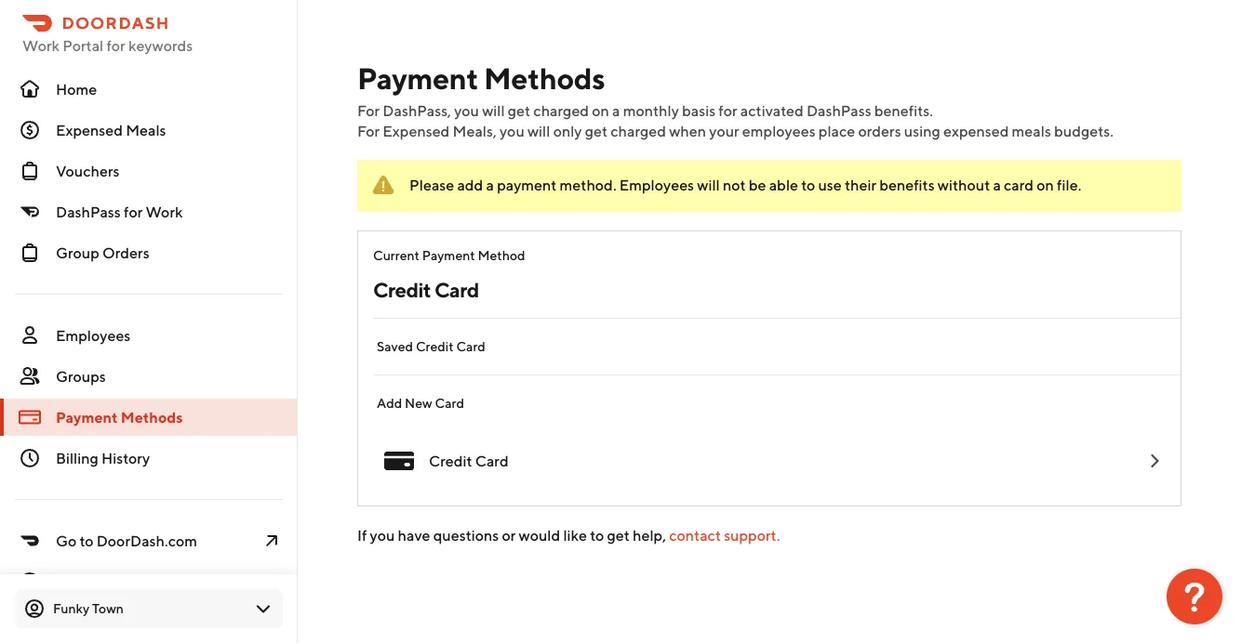 Task type: describe. For each thing, give the bounding box(es) containing it.
billing history
[[56, 450, 150, 468]]

expensed meals
[[56, 121, 166, 139]]

benefits
[[880, 176, 935, 194]]

0 vertical spatial for
[[106, 37, 125, 54]]

orders
[[858, 122, 901, 140]]

2 horizontal spatial will
[[697, 176, 720, 194]]

card down current payment method at the left top of page
[[435, 278, 479, 302]]

be
[[749, 176, 766, 194]]

on inside payment methods for dashpass, you will get charged on a monthly basis for activated dashpass benefits. for expensed meals, you will only get charged when your employees place orders using expensed meals budgets.
[[592, 102, 609, 120]]

new
[[405, 396, 432, 411]]

0 vertical spatial work
[[22, 37, 60, 54]]

2 vertical spatial credit
[[429, 453, 472, 470]]

2 vertical spatial get
[[607, 527, 630, 545]]

payment
[[497, 176, 557, 194]]

add new card
[[377, 396, 464, 411]]

0 vertical spatial credit card
[[373, 278, 479, 302]]

dashpass inside payment methods for dashpass, you will get charged on a monthly basis for activated dashpass benefits. for expensed meals, you will only get charged when your employees place orders using expensed meals budgets.
[[807, 102, 872, 120]]

a inside payment methods for dashpass, you will get charged on a monthly basis for activated dashpass benefits. for expensed meals, you will only get charged when your employees place orders using expensed meals budgets.
[[612, 102, 620, 120]]

1 vertical spatial payment
[[422, 248, 475, 263]]

only
[[553, 122, 582, 140]]

1 vertical spatial work
[[146, 203, 183, 221]]

vouchers link
[[0, 153, 298, 190]]

vouchers
[[56, 162, 120, 180]]

payment methods link
[[0, 399, 298, 436]]

groups
[[56, 368, 106, 386]]

without
[[938, 176, 990, 194]]

when
[[669, 122, 706, 140]]

keywords
[[128, 37, 193, 54]]

your
[[709, 122, 739, 140]]

meals
[[126, 121, 166, 139]]

1 vertical spatial you
[[500, 122, 525, 140]]

doordash.com
[[96, 533, 197, 550]]

0 horizontal spatial expensed
[[56, 121, 123, 139]]

not
[[723, 176, 746, 194]]

contact support. link
[[669, 527, 780, 545]]

1 horizontal spatial will
[[528, 122, 550, 140]]

1 vertical spatial credit card
[[429, 453, 509, 470]]

billing
[[56, 450, 98, 468]]

if you have questions or would like to get help, contact support.
[[357, 527, 780, 545]]

group orders link
[[0, 235, 298, 272]]

payment for payment methods for dashpass, you will get charged on a monthly basis for activated dashpass benefits. for expensed meals, you will only get charged when your employees place orders using expensed meals budgets.
[[357, 60, 478, 95]]

billing history link
[[0, 440, 298, 477]]

place
[[819, 122, 855, 140]]

card up add new card
[[456, 339, 486, 355]]

dashpass,
[[383, 102, 451, 120]]

home link
[[0, 71, 298, 108]]

meals,
[[453, 122, 497, 140]]

please
[[409, 176, 454, 194]]

support
[[56, 574, 111, 591]]

for inside payment methods for dashpass, you will get charged on a monthly basis for activated dashpass benefits. for expensed meals, you will only get charged when your employees place orders using expensed meals budgets.
[[719, 102, 738, 120]]

2 horizontal spatial to
[[801, 176, 815, 194]]

support.
[[724, 527, 780, 545]]

contact
[[669, 527, 721, 545]]

saved credit card
[[377, 339, 486, 355]]

0 horizontal spatial you
[[370, 527, 395, 545]]

portal
[[63, 37, 103, 54]]

0 vertical spatial will
[[482, 102, 505, 120]]

saved
[[377, 339, 413, 355]]

add
[[457, 176, 483, 194]]

0 horizontal spatial employees
[[56, 327, 131, 345]]

please add a payment method. employees will not be able to use their benefits without a card on file.
[[409, 176, 1082, 194]]

their
[[845, 176, 877, 194]]

go
[[56, 533, 77, 550]]

go to doordash.com
[[56, 533, 197, 550]]

work portal for keywords
[[22, 37, 193, 54]]

dashpass for work link
[[0, 194, 298, 231]]

employees
[[742, 122, 816, 140]]

groups link
[[0, 358, 298, 396]]

add
[[377, 396, 402, 411]]

1 horizontal spatial charged
[[611, 122, 666, 140]]

0 horizontal spatial charged
[[534, 102, 589, 120]]

methods for payment methods for dashpass, you will get charged on a monthly basis for activated dashpass benefits. for expensed meals, you will only get charged when your employees place orders using expensed meals budgets.
[[484, 60, 605, 95]]

able
[[769, 176, 798, 194]]



Task type: vqa. For each thing, say whether or not it's contained in the screenshot.
Work to the bottom
yes



Task type: locate. For each thing, give the bounding box(es) containing it.
1 vertical spatial employees
[[56, 327, 131, 345]]

0 vertical spatial charged
[[534, 102, 589, 120]]

card
[[1004, 176, 1034, 194]]

town
[[92, 602, 124, 617]]

1 vertical spatial for
[[357, 122, 380, 140]]

method.
[[560, 176, 617, 194]]

1 horizontal spatial you
[[454, 102, 479, 120]]

dashpass down vouchers
[[56, 203, 121, 221]]

work down vouchers link
[[146, 203, 183, 221]]

payment for payment methods
[[56, 409, 118, 427]]

1 vertical spatial dashpass
[[56, 203, 121, 221]]

methods down groups link
[[121, 409, 183, 427]]

meals
[[1012, 122, 1051, 140]]

like
[[563, 527, 587, 545]]

employees link
[[0, 317, 298, 355]]

card
[[435, 278, 479, 302], [456, 339, 486, 355], [435, 396, 464, 411], [475, 453, 509, 470]]

a
[[612, 102, 620, 120], [486, 176, 494, 194], [993, 176, 1001, 194]]

get up payment in the left of the page
[[508, 102, 531, 120]]

activated
[[741, 102, 804, 120]]

get right only in the top of the page
[[585, 122, 608, 140]]

group
[[56, 244, 99, 262]]

0 vertical spatial employees
[[620, 176, 694, 194]]

expensed meals link
[[0, 112, 298, 149]]

for right portal
[[106, 37, 125, 54]]

current payment method
[[373, 248, 525, 263]]

funky town
[[53, 602, 124, 617]]

for
[[106, 37, 125, 54], [719, 102, 738, 120], [124, 203, 143, 221]]

history
[[101, 450, 150, 468]]

1 vertical spatial charged
[[611, 122, 666, 140]]

dashpass up place
[[807, 102, 872, 120]]

expensed down dashpass,
[[383, 122, 450, 140]]

0 vertical spatial payment
[[357, 60, 478, 95]]

0 vertical spatial dashpass
[[807, 102, 872, 120]]

credit card down current payment method at the left top of page
[[373, 278, 479, 302]]

0 vertical spatial methods
[[484, 60, 605, 95]]

2 vertical spatial for
[[124, 203, 143, 221]]

credit card
[[373, 278, 479, 302], [429, 453, 509, 470]]

1 vertical spatial get
[[585, 122, 608, 140]]

1 horizontal spatial a
[[612, 102, 620, 120]]

0 horizontal spatial methods
[[121, 409, 183, 427]]

charged down monthly
[[611, 122, 666, 140]]

0 horizontal spatial will
[[482, 102, 505, 120]]

will
[[482, 102, 505, 120], [528, 122, 550, 140], [697, 176, 720, 194]]

using
[[904, 122, 941, 140]]

1 vertical spatial methods
[[121, 409, 183, 427]]

payment down groups
[[56, 409, 118, 427]]

get left help,
[[607, 527, 630, 545]]

will left 'not' on the right top of page
[[697, 176, 720, 194]]

a left monthly
[[612, 102, 620, 120]]

2 horizontal spatial you
[[500, 122, 525, 140]]

1 for from the top
[[357, 102, 380, 120]]

None radio
[[358, 432, 1181, 491]]

1 vertical spatial credit
[[416, 339, 454, 355]]

orders
[[102, 244, 149, 262]]

employees down when
[[620, 176, 694, 194]]

1 horizontal spatial employees
[[620, 176, 694, 194]]

0 vertical spatial for
[[357, 102, 380, 120]]

none radio containing credit card
[[358, 432, 1181, 491]]

1 vertical spatial for
[[719, 102, 738, 120]]

get
[[508, 102, 531, 120], [585, 122, 608, 140], [607, 527, 630, 545]]

go to doordash.com link
[[0, 523, 298, 560]]

on
[[592, 102, 609, 120], [1037, 176, 1054, 194]]

use
[[818, 176, 842, 194]]

work left portal
[[22, 37, 60, 54]]

credit right credit card 'image'
[[429, 453, 472, 470]]

expensed up vouchers
[[56, 121, 123, 139]]

to
[[801, 176, 815, 194], [590, 527, 604, 545], [80, 533, 94, 550]]

funky
[[53, 602, 89, 617]]

dashpass
[[807, 102, 872, 120], [56, 203, 121, 221]]

payment
[[357, 60, 478, 95], [422, 248, 475, 263], [56, 409, 118, 427]]

1 horizontal spatial work
[[146, 203, 183, 221]]

on left monthly
[[592, 102, 609, 120]]

0 vertical spatial you
[[454, 102, 479, 120]]

questions
[[433, 527, 499, 545]]

0 horizontal spatial on
[[592, 102, 609, 120]]

or
[[502, 527, 516, 545]]

0 horizontal spatial dashpass
[[56, 203, 121, 221]]

work
[[22, 37, 60, 54], [146, 203, 183, 221]]

0 horizontal spatial to
[[80, 533, 94, 550]]

basis
[[682, 102, 716, 120]]

for up the your
[[719, 102, 738, 120]]

1 horizontal spatial methods
[[484, 60, 605, 95]]

employees
[[620, 176, 694, 194], [56, 327, 131, 345]]

benefits.
[[875, 102, 933, 120]]

a right add
[[486, 176, 494, 194]]

credit down current
[[373, 278, 431, 302]]

would
[[519, 527, 560, 545]]

payment up dashpass,
[[357, 60, 478, 95]]

card up or
[[475, 453, 509, 470]]

you up meals,
[[454, 102, 479, 120]]

employees up groups
[[56, 327, 131, 345]]

methods
[[484, 60, 605, 95], [121, 409, 183, 427]]

charged
[[534, 102, 589, 120], [611, 122, 666, 140]]

1 vertical spatial on
[[1037, 176, 1054, 194]]

you right if
[[370, 527, 395, 545]]

expensed inside payment methods for dashpass, you will get charged on a monthly basis for activated dashpass benefits. for expensed meals, you will only get charged when your employees place orders using expensed meals budgets.
[[383, 122, 450, 140]]

support link
[[0, 564, 298, 601]]

expensed
[[56, 121, 123, 139], [383, 122, 450, 140]]

0 vertical spatial get
[[508, 102, 531, 120]]

0 vertical spatial credit
[[373, 278, 431, 302]]

payment right current
[[422, 248, 475, 263]]

charged up only in the top of the page
[[534, 102, 589, 120]]

credit card image
[[384, 447, 414, 476]]

on left file.
[[1037, 176, 1054, 194]]

1 vertical spatial will
[[528, 122, 550, 140]]

you right meals,
[[500, 122, 525, 140]]

credit right the saved
[[416, 339, 454, 355]]

file.
[[1057, 176, 1082, 194]]

you
[[454, 102, 479, 120], [500, 122, 525, 140], [370, 527, 395, 545]]

payment methods for dashpass, you will get charged on a monthly basis for activated dashpass benefits. for expensed meals, you will only get charged when your employees place orders using expensed meals budgets.
[[357, 60, 1114, 140]]

2 vertical spatial payment
[[56, 409, 118, 427]]

dashpass for work
[[56, 203, 183, 221]]

1 horizontal spatial to
[[590, 527, 604, 545]]

credit card right credit card 'image'
[[429, 453, 509, 470]]

to right go
[[80, 533, 94, 550]]

methods inside payment methods for dashpass, you will get charged on a monthly basis for activated dashpass benefits. for expensed meals, you will only get charged when your employees place orders using expensed meals budgets.
[[484, 60, 605, 95]]

monthly
[[623, 102, 679, 120]]

2 vertical spatial you
[[370, 527, 395, 545]]

to right like
[[590, 527, 604, 545]]

1 horizontal spatial dashpass
[[807, 102, 872, 120]]

1 horizontal spatial on
[[1037, 176, 1054, 194]]

for
[[357, 102, 380, 120], [357, 122, 380, 140]]

home
[[56, 80, 97, 98]]

1 horizontal spatial expensed
[[383, 122, 450, 140]]

open resource center image
[[1167, 570, 1223, 625]]

budgets.
[[1054, 122, 1114, 140]]

help,
[[633, 527, 666, 545]]

for up orders
[[124, 203, 143, 221]]

2 vertical spatial will
[[697, 176, 720, 194]]

0 horizontal spatial a
[[486, 176, 494, 194]]

will up meals,
[[482, 102, 505, 120]]

add credit card image
[[1144, 450, 1166, 473]]

payment methods
[[56, 409, 183, 427]]

method
[[478, 248, 525, 263]]

credit
[[373, 278, 431, 302], [416, 339, 454, 355], [429, 453, 472, 470]]

to left use
[[801, 176, 815, 194]]

expensed
[[944, 122, 1009, 140]]

group orders
[[56, 244, 149, 262]]

current
[[373, 248, 420, 263]]

have
[[398, 527, 430, 545]]

methods for payment methods
[[121, 409, 183, 427]]

methods up only in the top of the page
[[484, 60, 605, 95]]

if
[[357, 527, 367, 545]]

a left 'card'
[[993, 176, 1001, 194]]

payment inside payment methods for dashpass, you will get charged on a monthly basis for activated dashpass benefits. for expensed meals, you will only get charged when your employees place orders using expensed meals budgets.
[[357, 60, 478, 95]]

0 vertical spatial on
[[592, 102, 609, 120]]

card right new
[[435, 396, 464, 411]]

0 horizontal spatial work
[[22, 37, 60, 54]]

will left only in the top of the page
[[528, 122, 550, 140]]

2 horizontal spatial a
[[993, 176, 1001, 194]]

2 for from the top
[[357, 122, 380, 140]]



